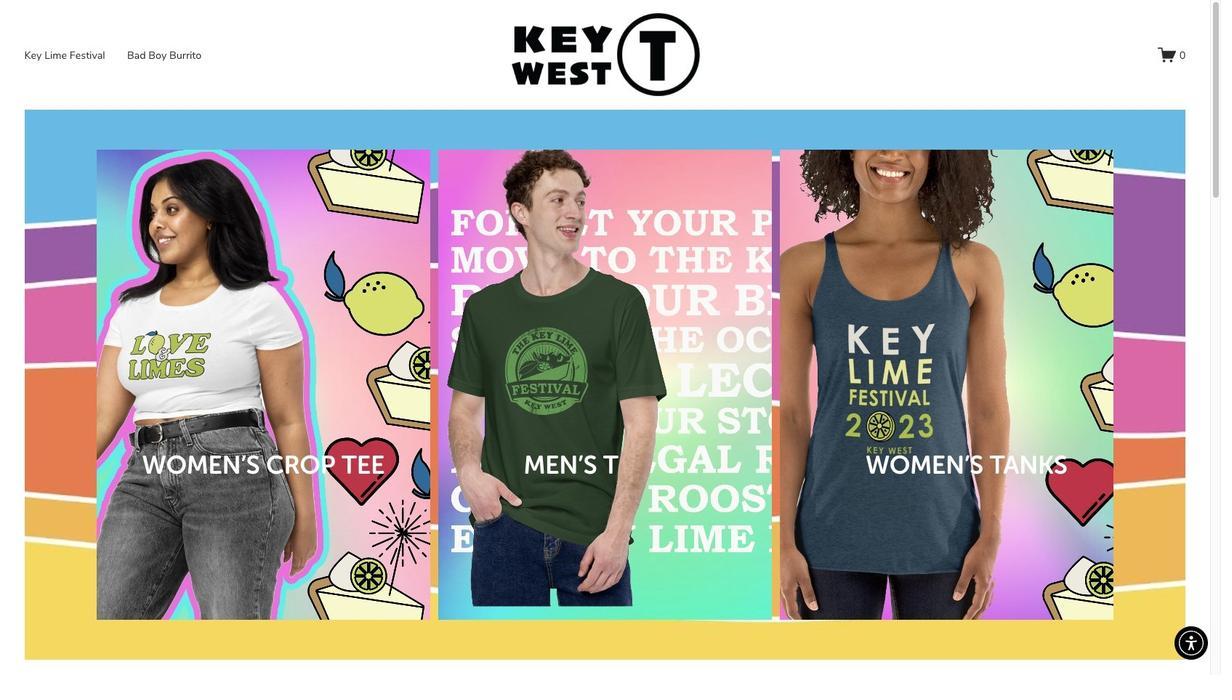 Task type: describe. For each thing, give the bounding box(es) containing it.
cart image
[[1158, 46, 1177, 64]]

accessibility widget image
[[1177, 629, 1206, 658]]

key west t-shirts image
[[512, 13, 700, 96]]



